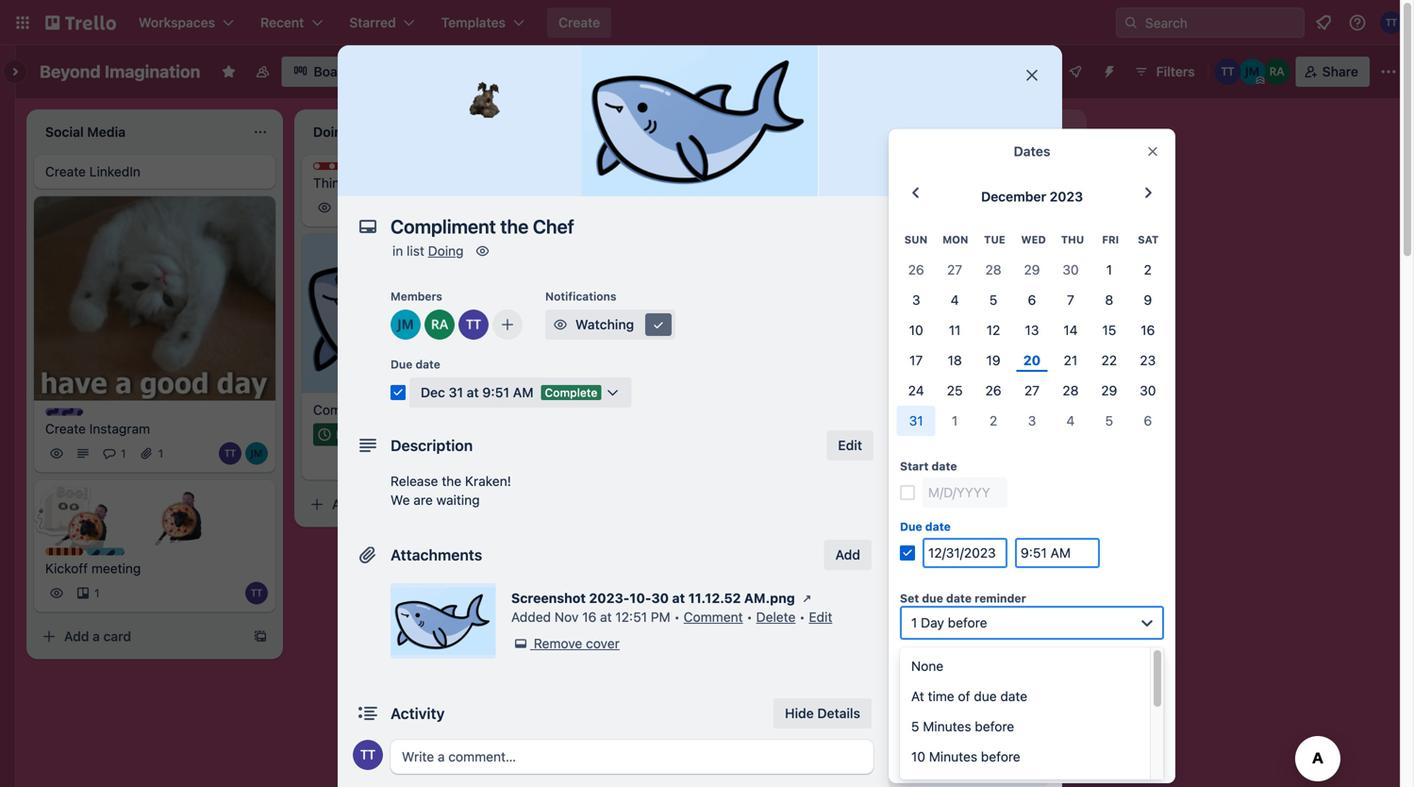 Task type: vqa. For each thing, say whether or not it's contained in the screenshot.
Edit dates button
no



Task type: locate. For each thing, give the bounding box(es) containing it.
0 vertical spatial before
[[948, 615, 988, 630]]

2 button down checklist
[[975, 406, 1013, 436]]

0 horizontal spatial 30 button
[[1052, 255, 1091, 285]]

1 vertical spatial 6 button
[[1129, 406, 1168, 436]]

1 horizontal spatial 29
[[1102, 383, 1118, 398]]

add a card button down kickoff meeting link
[[34, 622, 245, 652]]

22
[[1102, 352, 1118, 368]]

remove down nov
[[534, 636, 583, 651]]

26 button down 19
[[975, 375, 1013, 406]]

comment
[[684, 609, 743, 625]]

sm image right watching
[[649, 315, 668, 334]]

next month image
[[1138, 182, 1160, 204]]

this
[[975, 668, 998, 683]]

at down '2023-'
[[600, 609, 612, 625]]

at left 11.12.52
[[673, 590, 685, 606]]

2 vertical spatial create
[[45, 421, 86, 437]]

29 for the topmost the 29 button
[[1025, 262, 1041, 277]]

0 vertical spatial add a card
[[600, 372, 667, 388]]

before down set due date reminder
[[948, 615, 988, 630]]

jeremy miller (jeremymiller198) image up mark due date as complete icon
[[391, 310, 421, 340]]

details
[[818, 706, 861, 721]]

the down mark due date as complete option
[[391, 402, 410, 418]]

0 vertical spatial 4
[[951, 292, 960, 308]]

compliment
[[313, 402, 387, 418]]

jeremy miller (jeremymiller198) image up the kraken!
[[487, 450, 510, 472]]

18
[[948, 352, 962, 368]]

add a card down kickoff meeting
[[64, 629, 131, 644]]

5 for 5 minutes before
[[912, 719, 920, 734]]

5 for bottom 5 button
[[1106, 413, 1114, 428]]

a down kickoff meeting
[[93, 629, 100, 644]]

minutes down 5 minutes before
[[930, 749, 978, 764]]

of
[[959, 668, 972, 683], [959, 688, 971, 704]]

another
[[893, 122, 941, 138]]

1 vertical spatial 10
[[912, 749, 926, 764]]

28 button
[[975, 255, 1013, 285], [1052, 375, 1091, 406]]

dates up start date
[[919, 422, 956, 438]]

color: bold red, title: "thoughts" element
[[313, 162, 384, 177]]

28 down tue
[[986, 262, 1002, 277]]

Mark due date as complete checkbox
[[391, 385, 406, 400]]

add a card button down the leftover pie link
[[570, 365, 782, 395]]

0 vertical spatial 30
[[1063, 262, 1079, 277]]

10 inside 10 button
[[910, 322, 924, 338]]

0 vertical spatial 2
[[1145, 262, 1152, 277]]

reminders
[[900, 649, 965, 664]]

1 vertical spatial to
[[1041, 649, 1053, 664]]

30 button up "7" on the top right of the page
[[1052, 255, 1091, 285]]

1 vertical spatial 5 button
[[1091, 406, 1129, 436]]

add a card button down release
[[302, 489, 513, 520]]

29 button down 22 on the top
[[1091, 375, 1129, 406]]

16 down 9 button
[[1141, 322, 1156, 338]]

3
[[913, 292, 921, 308], [1029, 413, 1037, 428]]

remove inside button
[[1008, 741, 1057, 757]]

sm image down add to card
[[895, 308, 914, 327]]

due up power-ups
[[900, 520, 923, 533]]

list right another
[[945, 122, 963, 138]]

31 down 24 button
[[910, 413, 924, 428]]

0 vertical spatial at
[[467, 385, 479, 400]]

31
[[449, 385, 464, 400], [910, 413, 924, 428], [360, 428, 373, 441]]

4
[[951, 292, 960, 308], [1067, 413, 1075, 428]]

1 horizontal spatial a
[[361, 496, 368, 512]]

board link
[[282, 57, 362, 87]]

before down at time of due date
[[975, 719, 1015, 734]]

primary element
[[0, 0, 1415, 45]]

and
[[1134, 649, 1157, 664]]

in
[[393, 243, 403, 259]]

27 down mon
[[948, 262, 963, 277]]

dates inside the dates button
[[919, 422, 956, 438]]

a down pie
[[629, 372, 636, 388]]

10 up 17
[[910, 322, 924, 338]]

0 vertical spatial 28
[[986, 262, 1002, 277]]

5 up the 'actions'
[[912, 719, 920, 734]]

0 horizontal spatial add a card
[[64, 629, 131, 644]]

sm image down the 'actions'
[[895, 763, 914, 782]]

1 horizontal spatial due date
[[900, 520, 951, 533]]

2 vertical spatial at
[[600, 609, 612, 625]]

6 down 23 button
[[1144, 413, 1153, 428]]

screenshot
[[512, 590, 586, 606]]

1 vertical spatial m/d/yyyy text field
[[923, 538, 1008, 568]]

due date
[[391, 358, 441, 371], [900, 520, 951, 533]]

add inside add "button"
[[836, 547, 861, 563]]

ruby anderson (rubyanderson7) image
[[1264, 59, 1291, 85], [425, 310, 455, 340], [513, 450, 536, 472]]

2 vertical spatial add a card
[[64, 629, 131, 644]]

add a card down pie
[[600, 372, 667, 388]]

None text field
[[381, 210, 1004, 244]]

1 vertical spatial of
[[959, 688, 971, 704]]

date up chef
[[416, 358, 441, 371]]

sm image inside members link
[[895, 308, 914, 327]]

13
[[1026, 322, 1040, 338]]

31 inside option
[[360, 428, 373, 441]]

31 up compliment the chef link
[[449, 385, 464, 400]]

1 horizontal spatial 27
[[1025, 383, 1040, 398]]

27 for leftmost 27 button
[[948, 262, 963, 277]]

1 vertical spatial 4 button
[[1052, 406, 1091, 436]]

sm image
[[473, 242, 492, 261], [895, 308, 914, 327], [649, 315, 668, 334], [895, 345, 914, 364], [895, 763, 914, 782]]

27 button
[[936, 255, 975, 285], [1013, 375, 1052, 406]]

instagram
[[89, 421, 150, 437]]

1 vertical spatial remove
[[1008, 741, 1057, 757]]

am
[[513, 385, 534, 400]]

2 button up 9
[[1129, 255, 1168, 285]]

dec for dec 31 at 9:51 am
[[421, 385, 445, 400]]

18 button
[[936, 345, 975, 375]]

thinking link
[[313, 174, 532, 193]]

sm image inside move link
[[895, 763, 914, 782]]

open information menu image
[[1349, 13, 1368, 32]]

at time of due date
[[912, 688, 1028, 704]]

social media
[[919, 651, 998, 666]]

sm image inside labels link
[[895, 345, 914, 364]]

terry turtle (terryturtle) image
[[1381, 11, 1404, 34], [1215, 59, 1242, 85], [459, 310, 489, 340], [219, 442, 242, 465], [461, 450, 483, 472], [245, 582, 268, 605]]

due up mark due date as complete option
[[391, 358, 413, 371]]

0 horizontal spatial ups
[[929, 547, 951, 560]]

19
[[987, 352, 1001, 368]]

Write a comment text field
[[391, 740, 874, 774]]

a left we
[[361, 496, 368, 512]]

edit button
[[827, 430, 874, 461]]

release
[[391, 473, 438, 489]]

add
[[865, 122, 890, 138], [889, 282, 911, 295], [600, 372, 625, 388], [332, 496, 357, 512], [836, 547, 861, 563], [919, 573, 944, 589], [64, 629, 89, 644], [919, 689, 944, 704]]

1 horizontal spatial 27 button
[[1013, 375, 1052, 406]]

1 horizontal spatial 6
[[1144, 413, 1153, 428]]

2 down checklist link
[[990, 413, 998, 428]]

Board name text field
[[30, 57, 210, 87]]

10 minutes before
[[912, 749, 1021, 764]]

add inside the add power-ups link
[[919, 573, 944, 589]]

before for 10 minutes before
[[982, 749, 1021, 764]]

list
[[945, 122, 963, 138], [407, 243, 425, 259]]

0 horizontal spatial 29
[[1025, 262, 1041, 277]]

1 vertical spatial 6
[[1144, 413, 1153, 428]]

sm image inside watching button
[[649, 315, 668, 334]]

beyond imagination
[[40, 61, 200, 82]]

2
[[1145, 262, 1152, 277], [990, 413, 998, 428]]

a for the middle add a card button
[[361, 496, 368, 512]]

1 horizontal spatial 29 button
[[1091, 375, 1129, 406]]

add a card for bottommost add a card button
[[64, 629, 131, 644]]

ups
[[929, 547, 951, 560], [992, 573, 1017, 589]]

0 horizontal spatial 3 button
[[897, 285, 936, 315]]

sun
[[905, 233, 928, 246]]

add left power-ups
[[836, 547, 861, 563]]

0 horizontal spatial the
[[391, 402, 410, 418]]

list inside button
[[945, 122, 963, 138]]

1 down kickoff meeting
[[94, 587, 100, 600]]

sm image for remove cover
[[512, 634, 530, 653]]

1 down dec 31 at 9:51 am
[[470, 428, 475, 441]]

comment link
[[684, 609, 743, 625]]

add to card
[[889, 282, 953, 295]]

0 vertical spatial 26 button
[[897, 255, 936, 285]]

0 horizontal spatial due
[[391, 358, 413, 371]]

power-ups
[[889, 547, 951, 560]]

26 button
[[897, 255, 936, 285], [975, 375, 1013, 406]]

2 horizontal spatial ruby anderson (rubyanderson7) image
[[1264, 59, 1291, 85]]

minutes for 10
[[930, 749, 978, 764]]

30 button down 23
[[1129, 375, 1168, 406]]

to
[[914, 282, 926, 295], [1041, 649, 1053, 664]]

0 horizontal spatial 29 button
[[1013, 255, 1052, 285]]

0 vertical spatial minutes
[[923, 719, 972, 734]]

members up "labels"
[[919, 309, 978, 325]]

sm image down "added"
[[512, 634, 530, 653]]

kickoff meeting link
[[45, 559, 264, 578]]

sm image down notifications
[[551, 315, 570, 334]]

add button button
[[889, 681, 1048, 712]]

29
[[1025, 262, 1041, 277], [1102, 383, 1118, 398]]

26 for top 26 button
[[909, 262, 925, 277]]

automation image
[[1095, 57, 1121, 83]]

add left another
[[865, 122, 890, 138]]

media
[[960, 651, 998, 666]]

23
[[1141, 352, 1156, 368]]

a for bottommost add a card button
[[93, 629, 100, 644]]

1 vertical spatial add a card
[[332, 496, 399, 512]]

create inside button
[[559, 15, 600, 30]]

7 button
[[1052, 285, 1091, 315]]

reminders will be sent to all members and watchers of this card.
[[900, 649, 1157, 683]]

1 vertical spatial ruby anderson (rubyanderson7) image
[[425, 310, 455, 340]]

4 down 21 button
[[1067, 413, 1075, 428]]

5 down 22 button
[[1106, 413, 1114, 428]]

30 up pm
[[652, 590, 669, 606]]

1 vertical spatial 3
[[1029, 413, 1037, 428]]

1 horizontal spatial 6 button
[[1129, 406, 1168, 436]]

the inside the release the kraken! we are waiting
[[442, 473, 462, 489]]

of down the social media
[[959, 668, 972, 683]]

29 down wed
[[1025, 262, 1041, 277]]

ruby anderson (rubyanderson7) image left share button
[[1264, 59, 1291, 85]]

1 m/d/yyyy text field from the top
[[923, 477, 1008, 508]]

0 vertical spatial 6
[[1028, 292, 1037, 308]]

power- up set due date reminder
[[948, 573, 992, 589]]

0 horizontal spatial 28
[[986, 262, 1002, 277]]

28 button down tue
[[975, 255, 1013, 285]]

workspace visible image
[[255, 64, 270, 79]]

1 horizontal spatial 28 button
[[1052, 375, 1091, 406]]

kraken!
[[465, 473, 512, 489]]

actions
[[889, 737, 931, 750]]

1 horizontal spatial power-
[[948, 573, 992, 589]]

10 down 5 minutes before
[[912, 749, 926, 764]]

sm image for labels
[[895, 345, 914, 364]]

dec inside option
[[336, 428, 357, 441]]

the for kraken!
[[442, 473, 462, 489]]

doing link
[[428, 243, 464, 259]]

remove up move link
[[1008, 741, 1057, 757]]

0 horizontal spatial due
[[923, 592, 944, 605]]

26
[[909, 262, 925, 277], [986, 383, 1002, 398]]

26 up add to card
[[909, 262, 925, 277]]

list right "in"
[[407, 243, 425, 259]]

dec down compliment
[[336, 428, 357, 441]]

1 vertical spatial dates
[[919, 422, 956, 438]]

jeremy miller (jeremymiller198) image
[[1240, 59, 1266, 85]]

6 for 6 button to the left
[[1028, 292, 1037, 308]]

21 button
[[1052, 345, 1091, 375]]

power-
[[889, 547, 929, 560], [948, 573, 992, 589]]

sparkling
[[106, 549, 157, 562]]

M/D/YYYY text field
[[923, 477, 1008, 508], [923, 538, 1008, 568]]

date
[[416, 358, 441, 371], [932, 459, 958, 473], [926, 520, 951, 533], [947, 592, 972, 605], [1001, 688, 1028, 704]]

0 horizontal spatial 31
[[360, 428, 373, 441]]

1 horizontal spatial the
[[442, 473, 462, 489]]

dec for dec 31
[[336, 428, 357, 441]]

30
[[1063, 262, 1079, 277], [1140, 383, 1157, 398], [652, 590, 669, 606]]

0 horizontal spatial remove
[[534, 636, 583, 651]]

create linkedin link
[[45, 162, 264, 181]]

1 vertical spatial the
[[442, 473, 462, 489]]

sm image
[[551, 315, 570, 334], [895, 383, 914, 402], [798, 589, 817, 608], [512, 634, 530, 653]]

checklist link
[[889, 378, 1048, 408]]

4 button down 21 button
[[1052, 406, 1091, 436]]

minutes down add button
[[923, 719, 972, 734]]

0 vertical spatial of
[[959, 668, 972, 683]]

16 inside button
[[1141, 322, 1156, 338]]

before down 5 minutes before
[[982, 749, 1021, 764]]

jeremy miller (jeremymiller198) image
[[391, 310, 421, 340], [245, 442, 268, 465], [487, 450, 510, 472]]

ups up add power-ups
[[929, 547, 951, 560]]

https://media1.giphy.com/media/3ov9jucrjra1ggg9vu/100w.gif?cid=ad960664cgd8q560jl16i4tqsq6qk30rgh2t6st4j6ihzo35&ep=v1_stickers_search&rid=100w.gif&ct=s image
[[460, 63, 522, 126]]

1 vertical spatial 16
[[583, 609, 597, 625]]

5
[[990, 292, 998, 308], [1106, 413, 1114, 428], [431, 428, 438, 441], [912, 719, 920, 734]]

1 vertical spatial 27
[[1025, 383, 1040, 398]]

7
[[1068, 292, 1075, 308]]

0 horizontal spatial a
[[93, 629, 100, 644]]

0 vertical spatial 26
[[909, 262, 925, 277]]

create
[[559, 15, 600, 30], [45, 164, 86, 179], [45, 421, 86, 437]]

sm image inside checklist link
[[895, 383, 914, 402]]

1 horizontal spatial members
[[919, 309, 978, 325]]

fri
[[1103, 233, 1120, 246]]

color: sky, title: "sparkling" element
[[87, 548, 157, 562]]

5 button down 22 button
[[1091, 406, 1129, 436]]

29 for the bottommost the 29 button
[[1102, 383, 1118, 398]]

card down pie
[[640, 372, 667, 388]]

before for 5 minutes before
[[975, 719, 1015, 734]]

1 vertical spatial 2 button
[[975, 406, 1013, 436]]

0 horizontal spatial 26
[[909, 262, 925, 277]]

create button
[[547, 8, 612, 38]]

sm image for watching
[[551, 315, 570, 334]]

0 notifications image
[[1313, 11, 1336, 34]]

27 button down mon
[[936, 255, 975, 285]]

to up 10 button
[[914, 282, 926, 295]]

0 vertical spatial a
[[629, 372, 636, 388]]

ruby anderson (rubyanderson7) image left add members to card image
[[425, 310, 455, 340]]

due right set
[[923, 592, 944, 605]]

1 vertical spatial create
[[45, 164, 86, 179]]

0 vertical spatial 28 button
[[975, 255, 1013, 285]]

1 horizontal spatial at
[[600, 609, 612, 625]]

due
[[923, 592, 944, 605], [974, 688, 997, 704]]

0 vertical spatial add a card button
[[570, 365, 782, 395]]

1 horizontal spatial due
[[900, 520, 923, 533]]

before for 1 day before
[[948, 615, 988, 630]]

tue
[[985, 233, 1006, 246]]

sm image up 31 button
[[895, 383, 914, 402]]

0 vertical spatial the
[[391, 402, 410, 418]]

add power-ups link
[[889, 566, 1048, 597]]

compliment the chef
[[313, 402, 443, 418]]

10 for 10
[[910, 322, 924, 338]]

20
[[1024, 352, 1041, 368]]

ups up reminder on the bottom of the page
[[992, 573, 1017, 589]]

terry turtle (terryturtle) image down "search" field
[[1215, 59, 1242, 85]]

0 vertical spatial 29
[[1025, 262, 1041, 277]]

sm image for members
[[895, 308, 914, 327]]

add power-ups
[[919, 573, 1017, 589]]

24 button
[[897, 375, 936, 406]]

6 button down 23 button
[[1129, 406, 1168, 436]]

jeremy miller (jeremymiller198) image left dec 31 option
[[245, 442, 268, 465]]

m/d/yyyy text field down "attachment" at the right of page
[[923, 477, 1008, 508]]

attachment button
[[889, 453, 1048, 483]]

dates up december 2023
[[1014, 143, 1051, 159]]

1 horizontal spatial add a card
[[332, 496, 399, 512]]

add a card for the middle add a card button
[[332, 496, 399, 512]]

0 vertical spatial to
[[914, 282, 926, 295]]

of inside reminders will be sent to all members and watchers of this card.
[[959, 668, 972, 683]]

watching
[[576, 317, 634, 332]]

1 vertical spatial 3 button
[[1013, 406, 1052, 436]]

share
[[1323, 64, 1359, 79]]

1 vertical spatial minutes
[[930, 749, 978, 764]]

dec
[[421, 385, 445, 400], [336, 428, 357, 441]]

1 vertical spatial 1 button
[[936, 406, 975, 436]]

28 button down 21
[[1052, 375, 1091, 406]]

add inside the add button button
[[919, 689, 944, 704]]

14
[[1064, 322, 1078, 338]]

0 horizontal spatial 6 button
[[1013, 285, 1052, 315]]

1 horizontal spatial 4
[[1067, 413, 1075, 428]]

6 up 13 on the top right
[[1028, 292, 1037, 308]]

create for create instagram
[[45, 421, 86, 437]]

due down 'this' at the bottom right of page
[[974, 688, 997, 704]]

2 vertical spatial a
[[93, 629, 100, 644]]

17
[[910, 352, 923, 368]]

description
[[391, 437, 473, 454]]

2 down sat
[[1145, 262, 1152, 277]]

sm image inside watching button
[[551, 315, 570, 334]]

color: purple, title: none image
[[45, 408, 83, 416]]

4 button up 11
[[936, 285, 975, 315]]

1 horizontal spatial 26
[[986, 383, 1002, 398]]

due date up mark due date as complete option
[[391, 358, 441, 371]]

9
[[1144, 292, 1153, 308]]

0 horizontal spatial 3
[[913, 292, 921, 308]]

remove for remove cover
[[534, 636, 583, 651]]

30 down 23 button
[[1140, 383, 1157, 398]]

dates
[[1014, 143, 1051, 159], [919, 422, 956, 438]]

back to home image
[[45, 8, 116, 38]]

0 horizontal spatial 6
[[1028, 292, 1037, 308]]

waiting
[[437, 492, 480, 508]]

10 button
[[897, 315, 936, 345]]



Task type: describe. For each thing, give the bounding box(es) containing it.
card down 'meeting'
[[103, 629, 131, 644]]

leftover
[[581, 330, 632, 346]]

mon
[[943, 233, 969, 246]]

a for add a card button to the top
[[629, 372, 636, 388]]

2 vertical spatial add a card button
[[34, 622, 245, 652]]

27 for right 27 button
[[1025, 383, 1040, 398]]

0 vertical spatial ups
[[929, 547, 951, 560]]

share button
[[1297, 57, 1371, 87]]

card up members link
[[929, 282, 953, 295]]

1 vertical spatial due
[[900, 520, 923, 533]]

1 horizontal spatial 30
[[1063, 262, 1079, 277]]

are
[[414, 492, 433, 508]]

24
[[909, 383, 925, 398]]

minutes for 5
[[923, 719, 972, 734]]

terry turtle (terryturtle) image right open information menu image
[[1381, 11, 1404, 34]]

thinking
[[313, 175, 366, 191]]

31 button
[[897, 406, 936, 436]]

mark due date as complete image
[[391, 385, 406, 400]]

date right start
[[932, 459, 958, 473]]

1 horizontal spatial dates
[[1014, 143, 1051, 159]]

1 horizontal spatial ruby anderson (rubyanderson7) image
[[513, 450, 536, 472]]

beyond
[[40, 61, 101, 82]]

cover
[[586, 636, 620, 651]]

card.
[[1001, 668, 1032, 683]]

date down add power-ups
[[947, 592, 972, 605]]

nov
[[555, 609, 579, 625]]

1 horizontal spatial due
[[974, 688, 997, 704]]

9 button
[[1129, 285, 1168, 315]]

december
[[982, 189, 1047, 204]]

1 vertical spatial edit
[[809, 609, 833, 625]]

0 horizontal spatial 4
[[951, 292, 960, 308]]

hide details
[[785, 706, 861, 721]]

terry turtle (terryturtle) image left add members to card image
[[459, 310, 489, 340]]

1 horizontal spatial 3
[[1029, 413, 1037, 428]]

custom fields button
[[889, 496, 1048, 515]]

terry turtle (terryturtle) image up create from template… icon
[[245, 582, 268, 605]]

1 vertical spatial at
[[673, 590, 685, 606]]

we
[[391, 492, 410, 508]]

2 m/d/yyyy text field from the top
[[923, 538, 1008, 568]]

sm image up 'edit' link in the right of the page
[[798, 589, 817, 608]]

fields
[[971, 498, 1008, 513]]

0 vertical spatial due date
[[391, 358, 441, 371]]

0 horizontal spatial 1 button
[[936, 406, 975, 436]]

1 vertical spatial due date
[[900, 520, 951, 533]]

2 horizontal spatial jeremy miller (jeremymiller198) image
[[487, 450, 510, 472]]

kickoff
[[45, 561, 88, 576]]

15 button
[[1091, 315, 1129, 345]]

1 horizontal spatial 1 button
[[1091, 255, 1129, 285]]

1 horizontal spatial 28
[[1063, 383, 1079, 398]]

1 vertical spatial 4
[[1067, 413, 1075, 428]]

1 vertical spatial 28 button
[[1052, 375, 1091, 406]]

add down 'leftover pie'
[[600, 372, 625, 388]]

create for create linkedin
[[45, 164, 86, 179]]

create instagram link
[[45, 420, 264, 439]]

added nov 16 at 12:51 pm
[[512, 609, 671, 625]]

1 vertical spatial add a card button
[[302, 489, 513, 520]]

labels
[[919, 347, 960, 362]]

show menu image
[[1380, 62, 1399, 81]]

12 button
[[975, 315, 1013, 345]]

the for chef
[[391, 402, 410, 418]]

create linkedin
[[45, 164, 141, 179]]

11.12.52
[[689, 590, 741, 606]]

1 vertical spatial list
[[407, 243, 425, 259]]

0 horizontal spatial to
[[914, 282, 926, 295]]

5 for 5 button to the left
[[990, 292, 998, 308]]

19 button
[[975, 345, 1013, 375]]

1 down 'fri'
[[1107, 262, 1113, 277]]

to inside reminders will be sent to all members and watchers of this card.
[[1041, 649, 1053, 664]]

linkedin
[[89, 164, 141, 179]]

color: orange, title: none image
[[45, 548, 83, 556]]

0 horizontal spatial 2 button
[[975, 406, 1013, 436]]

add inside add another list button
[[865, 122, 890, 138]]

wed
[[1022, 233, 1047, 246]]

10 for 10 minutes before
[[912, 749, 926, 764]]

31 inside button
[[910, 413, 924, 428]]

watchers
[[900, 668, 956, 683]]

2 vertical spatial 30
[[652, 590, 669, 606]]

5 down chef
[[431, 428, 438, 441]]

add left we
[[332, 496, 357, 512]]

complete
[[545, 386, 598, 399]]

edit link
[[809, 609, 833, 625]]

move link
[[889, 757, 1048, 787]]

create from template… image
[[253, 629, 268, 644]]

0 horizontal spatial 5 button
[[975, 285, 1013, 315]]

thu
[[1062, 233, 1085, 246]]

2023-
[[589, 590, 630, 606]]

automation
[[889, 622, 953, 635]]

none
[[912, 658, 944, 674]]

0 vertical spatial 3
[[913, 292, 921, 308]]

remove for remove
[[1008, 741, 1057, 757]]

close popover image
[[1146, 144, 1161, 159]]

create for create
[[559, 15, 600, 30]]

2023
[[1050, 189, 1084, 204]]

21
[[1064, 352, 1078, 368]]

edit inside button
[[838, 437, 863, 453]]

6 for 6 button to the bottom
[[1144, 413, 1153, 428]]

sm image for move
[[895, 763, 914, 782]]

8 button
[[1091, 285, 1129, 315]]

9:51
[[483, 385, 510, 400]]

0 horizontal spatial jeremy miller (jeremymiller198) image
[[245, 442, 268, 465]]

2 horizontal spatial 30
[[1140, 383, 1157, 398]]

sm image for checklist
[[895, 383, 914, 402]]

date down card. on the right bottom
[[1001, 688, 1028, 704]]

dates button
[[889, 415, 1048, 446]]

1 down create instagram link
[[158, 447, 163, 460]]

time
[[928, 688, 955, 704]]

12
[[987, 322, 1001, 338]]

17 button
[[897, 345, 936, 375]]

0 horizontal spatial 27 button
[[936, 255, 975, 285]]

last month image
[[905, 182, 928, 204]]

0 horizontal spatial at
[[467, 385, 479, 400]]

0 horizontal spatial 4 button
[[936, 285, 975, 315]]

thoughts thinking
[[313, 163, 384, 191]]

imagination
[[105, 61, 200, 82]]

1 left day
[[912, 615, 918, 630]]

be
[[992, 649, 1007, 664]]

0 vertical spatial 3 button
[[897, 285, 936, 315]]

25 button
[[936, 375, 975, 406]]

Search field
[[1139, 8, 1304, 37]]

remove button
[[900, 734, 1165, 764]]

25
[[947, 383, 963, 398]]

add up 10 button
[[889, 282, 911, 295]]

board
[[314, 64, 351, 79]]

1 down checklist
[[952, 413, 958, 428]]

terry turtle (terryturtle) image down create instagram link
[[219, 442, 242, 465]]

26 for the rightmost 26 button
[[986, 383, 1002, 398]]

13 button
[[1013, 315, 1052, 345]]

Dec 31 checkbox
[[313, 423, 378, 446]]

0 horizontal spatial members
[[391, 290, 443, 303]]

move
[[919, 764, 953, 780]]

1 vertical spatial 29 button
[[1091, 375, 1129, 406]]

14 button
[[1052, 315, 1091, 345]]

1 vertical spatial ups
[[992, 573, 1017, 589]]

11 button
[[936, 315, 975, 345]]

add a card for add a card button to the top
[[600, 372, 667, 388]]

star or unstar board image
[[221, 64, 236, 79]]

screenshot 2023-10-30 at 11.12.52 am.png
[[512, 590, 795, 606]]

set due date reminder
[[900, 592, 1027, 605]]

social
[[919, 651, 957, 666]]

10-
[[630, 590, 652, 606]]

31 for dec 31 at 9:51 am
[[449, 385, 464, 400]]

1 horizontal spatial 4 button
[[1052, 406, 1091, 436]]

hide
[[785, 706, 814, 721]]

terry turtle (terryturtle) image
[[353, 740, 383, 770]]

dec 31 at 9:51 am
[[421, 385, 534, 400]]

terry turtle (terryturtle) image up the kraken!
[[461, 450, 483, 472]]

1 vertical spatial members
[[919, 309, 978, 325]]

20 button
[[1013, 345, 1052, 375]]

at
[[912, 688, 925, 704]]

1 horizontal spatial 26 button
[[975, 375, 1013, 406]]

add down kickoff
[[64, 629, 89, 644]]

filters
[[1157, 64, 1196, 79]]

activity
[[391, 705, 445, 723]]

added
[[512, 609, 551, 625]]

thoughts
[[332, 163, 384, 177]]

1 horizontal spatial 30 button
[[1129, 375, 1168, 406]]

social media button
[[889, 644, 1048, 674]]

date down custom
[[926, 520, 951, 533]]

31 for dec 31
[[360, 428, 373, 441]]

0 vertical spatial power-
[[889, 547, 929, 560]]

1 down instagram
[[121, 447, 126, 460]]

1 vertical spatial 2
[[990, 413, 998, 428]]

sent
[[1011, 649, 1037, 664]]

create instagram
[[45, 421, 150, 437]]

day
[[921, 615, 945, 630]]

start
[[900, 459, 929, 473]]

0 vertical spatial 2 button
[[1129, 255, 1168, 285]]

search image
[[1124, 15, 1139, 30]]

card down release
[[371, 496, 399, 512]]

0 vertical spatial 30 button
[[1052, 255, 1091, 285]]

power ups image
[[1068, 64, 1083, 79]]

checklist
[[919, 385, 977, 400]]

hide details link
[[774, 698, 872, 729]]

0 vertical spatial 29 button
[[1013, 255, 1052, 285]]

0 vertical spatial due
[[923, 592, 944, 605]]

start date
[[900, 459, 958, 473]]

custom
[[919, 498, 968, 513]]

0 horizontal spatial ruby anderson (rubyanderson7) image
[[425, 310, 455, 340]]

leftover pie link
[[581, 329, 800, 348]]

1 horizontal spatial jeremy miller (jeremymiller198) image
[[391, 310, 421, 340]]

16 button
[[1129, 315, 1168, 345]]

0 vertical spatial ruby anderson (rubyanderson7) image
[[1264, 59, 1291, 85]]

Add time text field
[[1016, 538, 1101, 568]]

add members to card image
[[500, 315, 515, 334]]

sm image right doing link
[[473, 242, 492, 261]]

meeting
[[91, 561, 141, 576]]

0 vertical spatial due
[[391, 358, 413, 371]]



